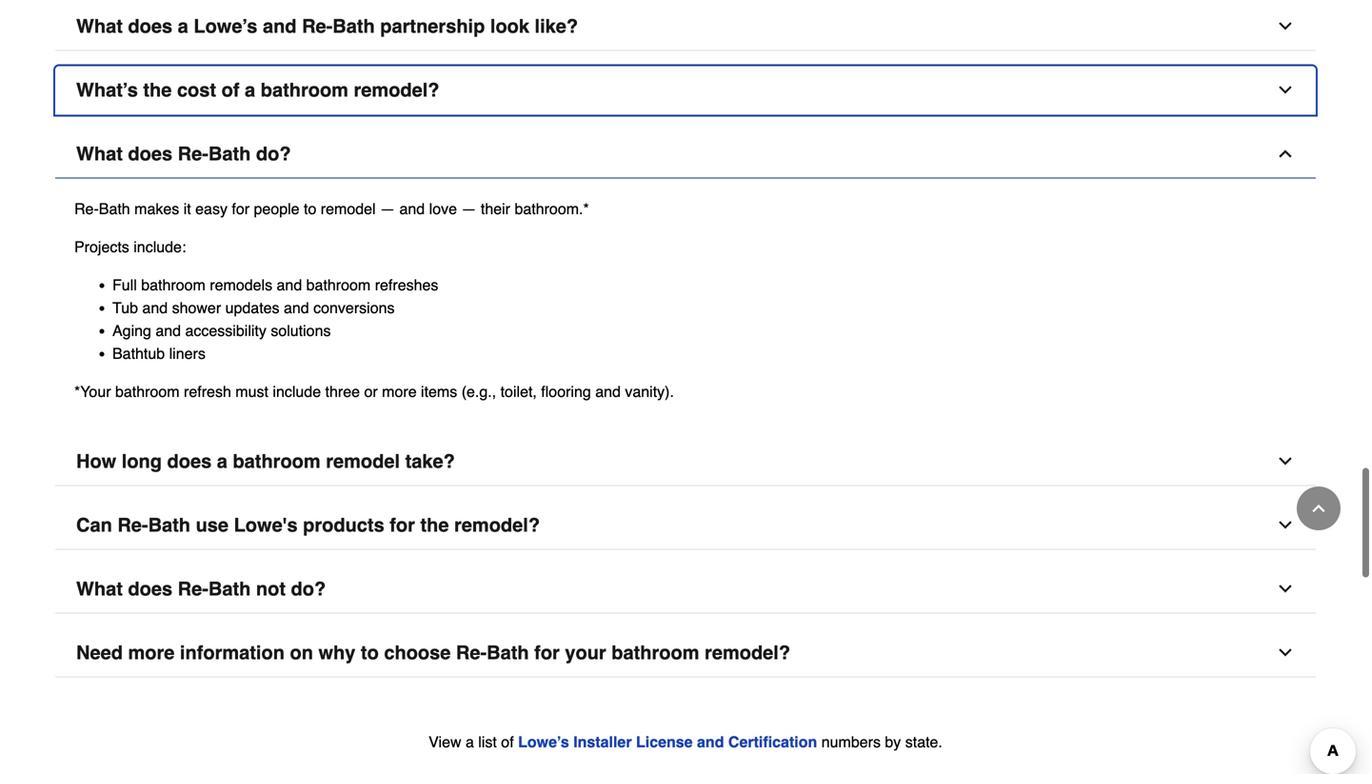 Task type: describe. For each thing, give the bounding box(es) containing it.
1 vertical spatial for
[[390, 514, 415, 536]]

a left list
[[466, 733, 474, 751]]

a up the use
[[217, 451, 227, 472]]

what's the cost of a bathroom remodel?
[[76, 79, 439, 101]]

more inside button
[[128, 642, 175, 664]]

bath inside what does a lowe's and re-bath partnership look like? button
[[333, 15, 375, 37]]

0 vertical spatial remodel
[[321, 200, 376, 218]]

people
[[254, 200, 300, 218]]

to inside button
[[361, 642, 379, 664]]

how
[[76, 451, 116, 472]]

the inside button
[[420, 514, 449, 536]]

need more information on why to choose re-bath for your bathroom remodel? button
[[55, 629, 1316, 678]]

and up the updates
[[277, 276, 302, 294]]

what's the cost of a bathroom remodel? button
[[55, 66, 1316, 115]]

re- up projects
[[74, 200, 99, 218]]

products
[[303, 514, 384, 536]]

bath inside what does re-bath not do? button
[[208, 578, 251, 600]]

of for lowe's
[[501, 733, 514, 751]]

flooring
[[541, 383, 591, 401]]

include:
[[134, 238, 186, 256]]

state.
[[905, 733, 943, 751]]

not
[[256, 578, 286, 600]]

chevron down image for look
[[1276, 17, 1295, 36]]

lowe's
[[234, 514, 298, 536]]

conversions
[[313, 299, 395, 317]]

1 — from the left
[[380, 200, 395, 218]]

chevron down image for what does re-bath not do?
[[1276, 580, 1295, 599]]

a up cost
[[178, 15, 188, 37]]

refreshes
[[375, 276, 438, 294]]

look
[[490, 15, 529, 37]]

numbers
[[822, 733, 881, 751]]

bath inside the need more information on why to choose re-bath for your bathroom remodel? button
[[487, 642, 529, 664]]

and left love
[[399, 200, 425, 218]]

items
[[421, 383, 457, 401]]

re- up what's the cost of a bathroom remodel?
[[302, 15, 333, 37]]

bathroom.*
[[515, 200, 589, 218]]

chevron up image
[[1276, 144, 1295, 163]]

aging
[[112, 322, 151, 340]]

refresh
[[184, 383, 231, 401]]

and right tub
[[142, 299, 168, 317]]

include
[[273, 383, 321, 401]]

does for what does a lowe's and re-bath partnership look like?
[[128, 15, 172, 37]]

list
[[478, 733, 497, 751]]

projects
[[74, 238, 129, 256]]

how long does a bathroom remodel take? button
[[55, 438, 1316, 486]]

and inside button
[[263, 15, 297, 37]]

bathroom up shower
[[141, 276, 206, 294]]

what for what does re-bath not do?
[[76, 578, 123, 600]]

need
[[76, 642, 123, 664]]

their
[[481, 200, 510, 218]]

need more information on why to choose re-bath for your bathroom remodel?
[[76, 642, 790, 664]]

use
[[196, 514, 229, 536]]

lowe's inside button
[[194, 15, 258, 37]]

chevron down image inside what's the cost of a bathroom remodel? button
[[1276, 81, 1295, 100]]

remodel inside button
[[326, 451, 400, 472]]

bath inside can re-bath use lowe's products for the remodel? button
[[148, 514, 190, 536]]

three
[[325, 383, 360, 401]]

2 — from the left
[[461, 200, 477, 218]]

or
[[364, 383, 378, 401]]

long
[[122, 451, 162, 472]]

easy
[[195, 200, 228, 218]]

by
[[885, 733, 901, 751]]

it
[[184, 200, 191, 218]]

*your
[[74, 383, 111, 401]]

updates
[[225, 299, 280, 317]]

and left the 'vanity).'
[[595, 383, 621, 401]]

what's
[[76, 79, 138, 101]]

take?
[[405, 451, 455, 472]]

liners
[[169, 345, 206, 363]]

certification
[[728, 733, 817, 751]]

what for what does a lowe's and re-bath partnership look like?
[[76, 15, 123, 37]]

partnership
[[380, 15, 485, 37]]

0 vertical spatial for
[[232, 200, 250, 218]]

1 horizontal spatial more
[[382, 383, 417, 401]]

love
[[429, 200, 457, 218]]

like?
[[535, 15, 578, 37]]

do? inside button
[[291, 578, 326, 600]]

bathroom up conversions
[[306, 276, 371, 294]]

and up solutions
[[284, 299, 309, 317]]

of for a
[[222, 79, 239, 101]]



Task type: vqa. For each thing, say whether or not it's contained in the screenshot.
lowe's. at the bottom left of the page
no



Task type: locate. For each thing, give the bounding box(es) containing it.
and
[[263, 15, 297, 37], [399, 200, 425, 218], [277, 276, 302, 294], [142, 299, 168, 317], [284, 299, 309, 317], [156, 322, 181, 340], [595, 383, 621, 401], [697, 733, 724, 751]]

full
[[112, 276, 137, 294]]

2 vertical spatial remodel?
[[705, 642, 790, 664]]

0 horizontal spatial for
[[232, 200, 250, 218]]

tub
[[112, 299, 138, 317]]

do? up the people
[[256, 143, 291, 165]]

of inside what's the cost of a bathroom remodel? button
[[222, 79, 239, 101]]

of right list
[[501, 733, 514, 751]]

bath up projects
[[99, 200, 130, 218]]

bath left not
[[208, 578, 251, 600]]

1 chevron down image from the top
[[1276, 452, 1295, 471]]

view a list of lowe's installer license and certification numbers by state.
[[429, 733, 943, 751]]

can
[[76, 514, 112, 536]]

bath
[[333, 15, 375, 37], [208, 143, 251, 165], [99, 200, 130, 218], [148, 514, 190, 536], [208, 578, 251, 600], [487, 642, 529, 664]]

makes
[[134, 200, 179, 218]]

bath left the use
[[148, 514, 190, 536]]

chevron down image inside what does re-bath not do? button
[[1276, 580, 1295, 599]]

solutions
[[271, 322, 331, 340]]

2 horizontal spatial for
[[534, 642, 560, 664]]

chevron down image
[[1276, 17, 1295, 36], [1276, 81, 1295, 100], [1276, 516, 1295, 535], [1276, 643, 1295, 662]]

bath inside what does re-bath do? button
[[208, 143, 251, 165]]

remodel? down what does re-bath not do? button at the bottom of page
[[705, 642, 790, 664]]

remodel
[[321, 200, 376, 218], [326, 451, 400, 472]]

information
[[180, 642, 285, 664]]

do? right not
[[291, 578, 326, 600]]

how long does a bathroom remodel take?
[[76, 451, 455, 472]]

re- right can
[[117, 514, 148, 536]]

what up what's
[[76, 15, 123, 37]]

0 horizontal spatial more
[[128, 642, 175, 664]]

the inside button
[[143, 79, 172, 101]]

remodel? down take?
[[454, 514, 540, 536]]

scroll to top element
[[1297, 487, 1341, 530]]

the down take?
[[420, 514, 449, 536]]

view
[[429, 733, 461, 751]]

0 vertical spatial remodel?
[[354, 79, 439, 101]]

what for what does re-bath do?
[[76, 143, 123, 165]]

chevron up image
[[1309, 499, 1328, 518]]

to right why
[[361, 642, 379, 664]]

remodel?
[[354, 79, 439, 101], [454, 514, 540, 536], [705, 642, 790, 664]]

chevron down image
[[1276, 452, 1295, 471], [1276, 580, 1295, 599]]

why
[[318, 642, 356, 664]]

the
[[143, 79, 172, 101], [420, 514, 449, 536]]

0 vertical spatial of
[[222, 79, 239, 101]]

does for what does re-bath not do?
[[128, 578, 172, 600]]

what does re-bath do? button
[[55, 130, 1316, 179]]

what up need
[[76, 578, 123, 600]]

does for what does re-bath do?
[[128, 143, 172, 165]]

1 vertical spatial more
[[128, 642, 175, 664]]

1 vertical spatial the
[[420, 514, 449, 536]]

lowe's
[[194, 15, 258, 37], [518, 733, 569, 751]]

4 chevron down image from the top
[[1276, 643, 1295, 662]]

chevron down image inside the need more information on why to choose re-bath for your bathroom remodel? button
[[1276, 643, 1295, 662]]

— right love
[[461, 200, 477, 218]]

0 vertical spatial do?
[[256, 143, 291, 165]]

chevron down image for how long does a bathroom remodel take?
[[1276, 452, 1295, 471]]

0 horizontal spatial the
[[143, 79, 172, 101]]

0 horizontal spatial remodel?
[[354, 79, 439, 101]]

remodel up products
[[326, 451, 400, 472]]

more right or
[[382, 383, 417, 401]]

lowe's installer license and certification link
[[518, 733, 817, 751]]

a right cost
[[245, 79, 255, 101]]

what does a lowe's and re-bath partnership look like? button
[[55, 3, 1316, 51]]

the left cost
[[143, 79, 172, 101]]

can re-bath use lowe's products for the remodel? button
[[55, 502, 1316, 550]]

re-bath makes it easy for people to remodel — and love — their bathroom.*
[[74, 200, 589, 218]]

and up liners
[[156, 322, 181, 340]]

0 horizontal spatial to
[[304, 200, 316, 218]]

1 chevron down image from the top
[[1276, 17, 1295, 36]]

does
[[128, 15, 172, 37], [128, 143, 172, 165], [167, 451, 212, 472], [128, 578, 172, 600]]

1 horizontal spatial of
[[501, 733, 514, 751]]

more right need
[[128, 642, 175, 664]]

remodel? down partnership
[[354, 79, 439, 101]]

2 what from the top
[[76, 143, 123, 165]]

1 horizontal spatial lowe's
[[518, 733, 569, 751]]

do? inside button
[[256, 143, 291, 165]]

what
[[76, 15, 123, 37], [76, 143, 123, 165], [76, 578, 123, 600]]

for
[[232, 200, 250, 218], [390, 514, 415, 536], [534, 642, 560, 664]]

1 horizontal spatial the
[[420, 514, 449, 536]]

must
[[235, 383, 268, 401]]

more
[[382, 383, 417, 401], [128, 642, 175, 664]]

1 horizontal spatial remodel?
[[454, 514, 540, 536]]

do?
[[256, 143, 291, 165], [291, 578, 326, 600]]

can re-bath use lowe's products for the remodel?
[[76, 514, 540, 536]]

1 vertical spatial remodel
[[326, 451, 400, 472]]

a
[[178, 15, 188, 37], [245, 79, 255, 101], [217, 451, 227, 472], [466, 733, 474, 751]]

remodel? inside button
[[354, 79, 439, 101]]

accessibility
[[185, 322, 267, 340]]

0 vertical spatial chevron down image
[[1276, 452, 1295, 471]]

for right products
[[390, 514, 415, 536]]

for right easy
[[232, 200, 250, 218]]

re- inside button
[[178, 143, 208, 165]]

0 vertical spatial the
[[143, 79, 172, 101]]

1 vertical spatial remodel?
[[454, 514, 540, 536]]

vanity).
[[625, 383, 674, 401]]

on
[[290, 642, 313, 664]]

bathroom right your
[[612, 642, 699, 664]]

bath left your
[[487, 642, 529, 664]]

0 vertical spatial more
[[382, 383, 417, 401]]

1 what from the top
[[76, 15, 123, 37]]

2 chevron down image from the top
[[1276, 81, 1295, 100]]

of
[[222, 79, 239, 101], [501, 733, 514, 751]]

—
[[380, 200, 395, 218], [461, 200, 477, 218]]

of right cost
[[222, 79, 239, 101]]

1 horizontal spatial —
[[461, 200, 477, 218]]

bathroom
[[261, 79, 348, 101], [141, 276, 206, 294], [306, 276, 371, 294], [115, 383, 180, 401], [233, 451, 321, 472], [612, 642, 699, 664]]

(e.g.,
[[462, 383, 496, 401]]

and right license
[[697, 733, 724, 751]]

what does re-bath not do?
[[76, 578, 326, 600]]

what inside button
[[76, 143, 123, 165]]

3 what from the top
[[76, 578, 123, 600]]

remodels
[[210, 276, 272, 294]]

1 vertical spatial lowe's
[[518, 733, 569, 751]]

1 vertical spatial of
[[501, 733, 514, 751]]

lowe's up cost
[[194, 15, 258, 37]]

projects include:
[[74, 238, 186, 256]]

a inside button
[[245, 79, 255, 101]]

installer
[[573, 733, 632, 751]]

2 chevron down image from the top
[[1276, 580, 1295, 599]]

cost
[[177, 79, 216, 101]]

your
[[565, 642, 606, 664]]

bathroom inside button
[[261, 79, 348, 101]]

re- up it
[[178, 143, 208, 165]]

bathroom down bathtub
[[115, 383, 180, 401]]

1 vertical spatial do?
[[291, 578, 326, 600]]

to
[[304, 200, 316, 218], [361, 642, 379, 664]]

does inside button
[[128, 143, 172, 165]]

chevron down image for bath
[[1276, 643, 1295, 662]]

1 vertical spatial what
[[76, 143, 123, 165]]

re- down the use
[[178, 578, 208, 600]]

bathroom up lowe's
[[233, 451, 321, 472]]

chevron down image inside how long does a bathroom remodel take? button
[[1276, 452, 1295, 471]]

license
[[636, 733, 693, 751]]

choose
[[384, 642, 451, 664]]

chevron down image inside what does a lowe's and re-bath partnership look like? button
[[1276, 17, 1295, 36]]

re- right choose
[[456, 642, 487, 664]]

bath up easy
[[208, 143, 251, 165]]

0 horizontal spatial —
[[380, 200, 395, 218]]

2 vertical spatial what
[[76, 578, 123, 600]]

2 horizontal spatial remodel?
[[705, 642, 790, 664]]

0 horizontal spatial of
[[222, 79, 239, 101]]

bathroom down what does a lowe's and re-bath partnership look like?
[[261, 79, 348, 101]]

1 horizontal spatial to
[[361, 642, 379, 664]]

full bathroom remodels and bathroom refreshes tub and shower updates and conversions aging and accessibility solutions bathtub liners
[[112, 276, 438, 363]]

0 horizontal spatial lowe's
[[194, 15, 258, 37]]

shower
[[172, 299, 221, 317]]

what does a lowe's and re-bath partnership look like?
[[76, 15, 578, 37]]

bath left partnership
[[333, 15, 375, 37]]

1 vertical spatial chevron down image
[[1276, 580, 1295, 599]]

what does re-bath do?
[[76, 143, 291, 165]]

what does re-bath not do? button
[[55, 565, 1316, 614]]

— left love
[[380, 200, 395, 218]]

3 chevron down image from the top
[[1276, 516, 1295, 535]]

bathtub
[[112, 345, 165, 363]]

0 vertical spatial to
[[304, 200, 316, 218]]

chevron down image inside can re-bath use lowe's products for the remodel? button
[[1276, 516, 1295, 535]]

0 vertical spatial what
[[76, 15, 123, 37]]

what down what's
[[76, 143, 123, 165]]

0 vertical spatial lowe's
[[194, 15, 258, 37]]

1 vertical spatial to
[[361, 642, 379, 664]]

lowe's right list
[[518, 733, 569, 751]]

toilet,
[[501, 383, 537, 401]]

chevron down image for remodel?
[[1276, 516, 1295, 535]]

2 vertical spatial for
[[534, 642, 560, 664]]

and up what's the cost of a bathroom remodel?
[[263, 15, 297, 37]]

1 horizontal spatial for
[[390, 514, 415, 536]]

for left your
[[534, 642, 560, 664]]

re-
[[302, 15, 333, 37], [178, 143, 208, 165], [74, 200, 99, 218], [117, 514, 148, 536], [178, 578, 208, 600], [456, 642, 487, 664]]

*your bathroom refresh must include three or more items (e.g., toilet, flooring and vanity).
[[74, 383, 674, 401]]

to right the people
[[304, 200, 316, 218]]

remodel right the people
[[321, 200, 376, 218]]



